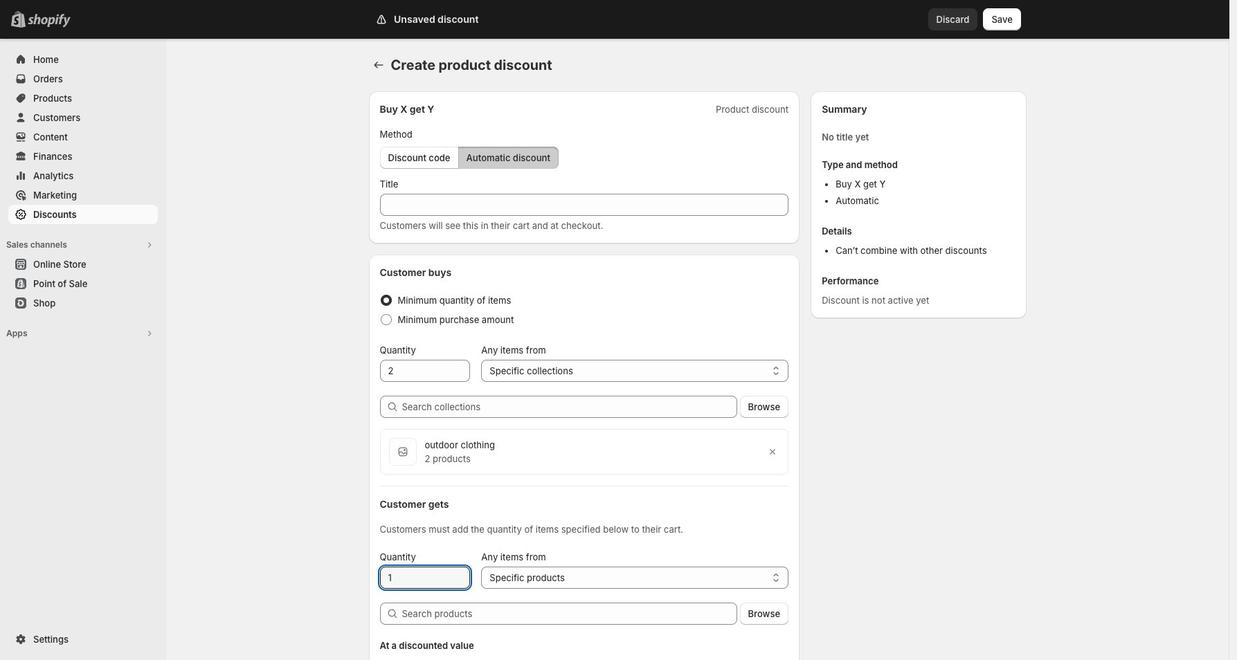 Task type: locate. For each thing, give the bounding box(es) containing it.
Search products text field
[[402, 603, 737, 625]]

shopify image
[[28, 14, 71, 28]]

None text field
[[380, 360, 470, 382], [380, 567, 470, 589], [380, 360, 470, 382], [380, 567, 470, 589]]

None text field
[[380, 194, 789, 216]]



Task type: describe. For each thing, give the bounding box(es) containing it.
Search collections text field
[[402, 396, 737, 418]]



Task type: vqa. For each thing, say whether or not it's contained in the screenshot.
'ONLINE STORE' image
no



